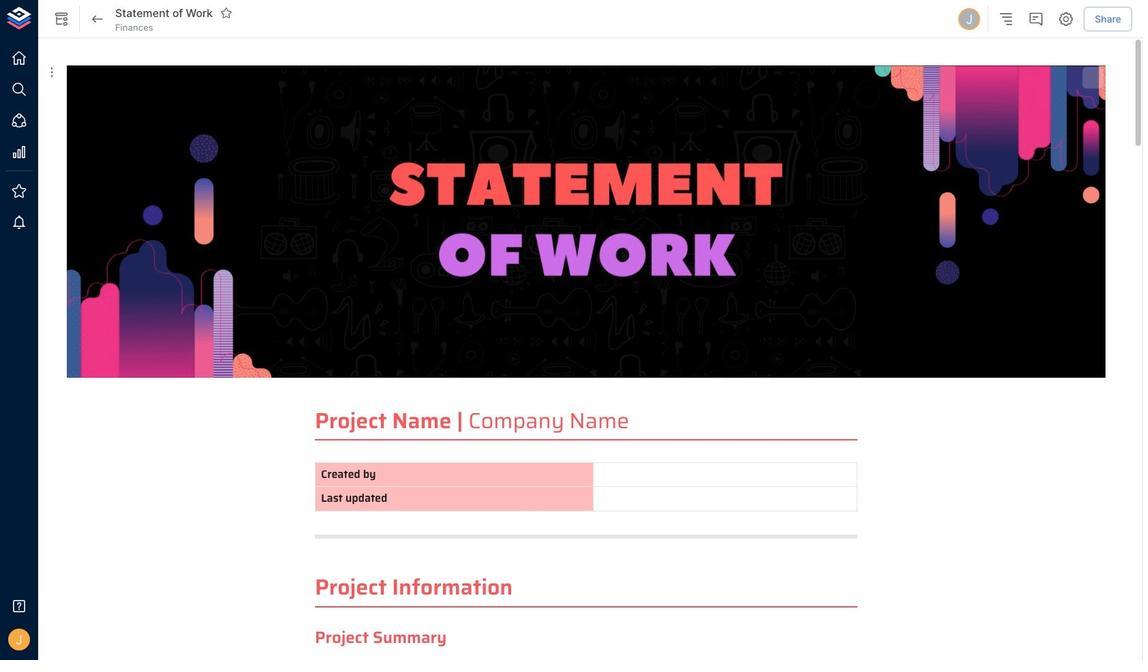 Task type: vqa. For each thing, say whether or not it's contained in the screenshot.
FAVORITE IMAGE
yes



Task type: describe. For each thing, give the bounding box(es) containing it.
show wiki image
[[53, 11, 70, 27]]

go back image
[[89, 11, 106, 27]]

favorite image
[[220, 7, 233, 19]]



Task type: locate. For each thing, give the bounding box(es) containing it.
settings image
[[1059, 11, 1075, 27]]

comments image
[[1029, 11, 1045, 27]]

table of contents image
[[999, 11, 1015, 27]]



